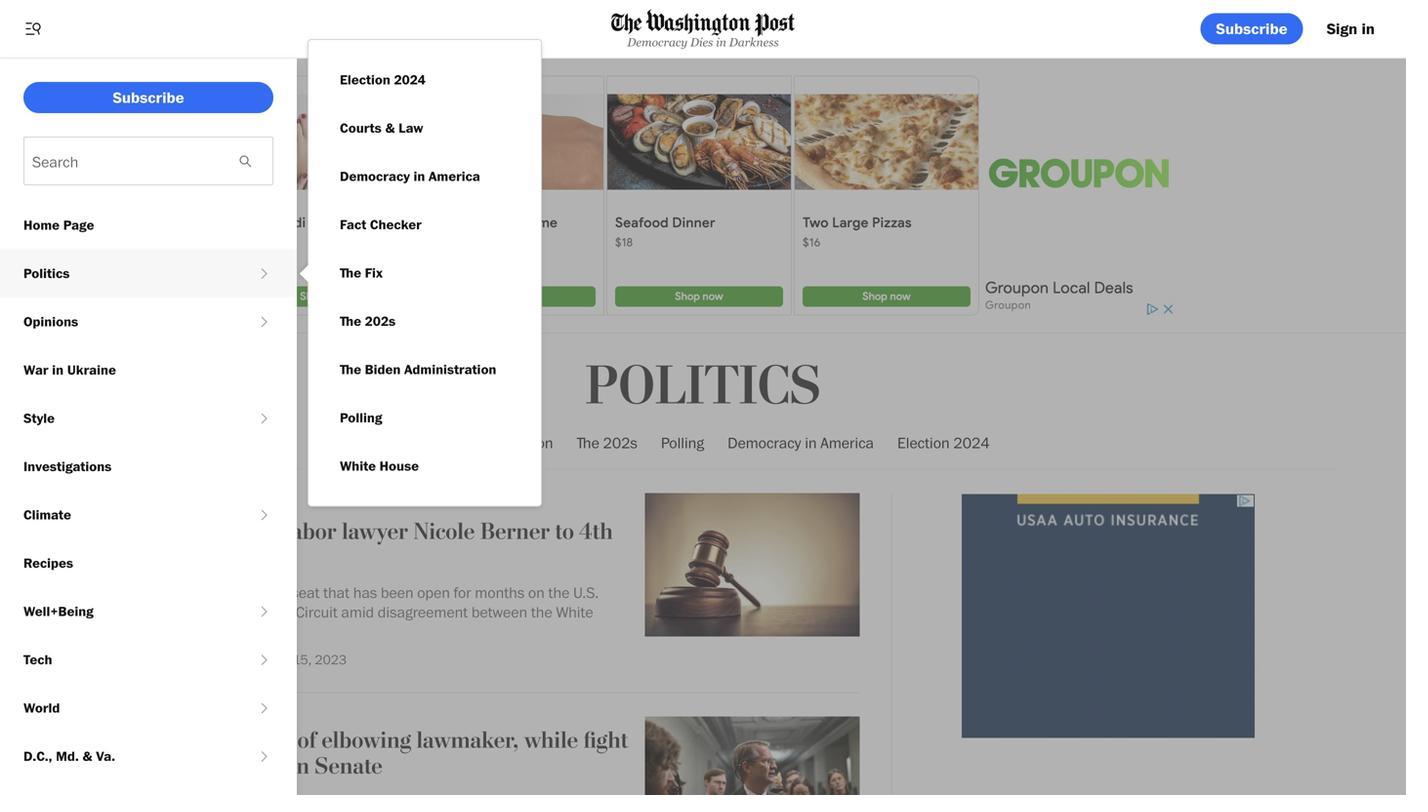 Task type: vqa. For each thing, say whether or not it's contained in the screenshot.
bottom FOUR
no



Task type: describe. For each thing, give the bounding box(es) containing it.
u.s.
[[573, 583, 599, 602]]

home
[[23, 217, 60, 233]]

open
[[417, 583, 450, 602]]

courts
[[340, 120, 382, 136]]

darkness
[[729, 36, 779, 49]]

months
[[475, 583, 525, 602]]

the for the right the 202s link
[[577, 434, 599, 453]]

world link
[[0, 684, 255, 733]]

sign
[[1327, 19, 1358, 38]]

1 vertical spatial 202s
[[603, 434, 637, 453]]

to
[[555, 519, 574, 546]]

in for the sign in link
[[1362, 19, 1375, 38]]

nearly
[[112, 753, 175, 781]]

primary element
[[0, 0, 1406, 59]]

disagreement
[[378, 603, 468, 622]]

0 horizontal spatial the 202s
[[340, 313, 396, 330]]

mccarthy accused of elbowing lawmaker, while fight nearly breaks out in senate link
[[112, 727, 629, 784]]

court
[[112, 603, 148, 622]]

while
[[524, 727, 578, 755]]

2023
[[315, 652, 347, 668]]

white house
[[340, 458, 419, 475]]

lawyer
[[342, 519, 408, 546]]

been
[[381, 583, 414, 602]]

subscribe for the topmost subscribe link
[[1216, 19, 1288, 38]]

checker
[[370, 216, 422, 233]]

search and browse sections image
[[23, 19, 43, 39]]

on
[[528, 583, 545, 602]]

administration
[[458, 434, 553, 453]]

war
[[23, 362, 48, 378]]

dialog containing election 2024
[[297, 39, 542, 507]]

the for top the 202s link
[[340, 313, 361, 330]]

biden administration
[[416, 434, 553, 453]]

fight
[[583, 727, 628, 755]]

4th inside biden nominates labor lawyer nicole berner to 4th circuit
[[579, 519, 613, 546]]

0 horizontal spatial &
[[83, 748, 92, 765]]

amid
[[341, 603, 374, 622]]

of inside mccarthy accused of elbowing lawmaker, while fight nearly breaks out in senate
[[297, 727, 316, 755]]

home page
[[23, 217, 94, 233]]

mccarthy
[[112, 727, 208, 755]]

0 horizontal spatial democracy in america link
[[324, 152, 496, 201]]

lawmaker,
[[416, 727, 519, 755]]

home page link
[[0, 201, 297, 249]]

take
[[247, 583, 276, 602]]

d.c., md. & va.
[[23, 748, 115, 765]]

courts & law
[[340, 120, 423, 136]]

biden for nominates
[[112, 519, 171, 546]]

berner inside biden nominates labor lawyer nicole berner to 4th circuit
[[480, 519, 550, 546]]

sign in link
[[1311, 13, 1390, 44]]

0 vertical spatial advertisement region
[[229, 74, 1177, 318]]

d.c.,
[[23, 748, 52, 765]]

opinions
[[23, 313, 78, 330]]

investigations
[[23, 458, 112, 475]]

between
[[471, 603, 527, 622]]

the fix
[[340, 265, 383, 281]]

polling for leftmost polling link
[[340, 410, 382, 426]]

tech
[[23, 652, 52, 668]]

1 horizontal spatial for
[[454, 583, 471, 602]]

circuit inside nicole berner would take a seat that has been open for months on the u.s. court of appeals for the 4th circuit amid disagreement between the white house and senate.
[[296, 603, 338, 622]]

white inside nicole berner would take a seat that has been open for months on the u.s. court of appeals for the 4th circuit amid disagreement between the white house and senate.
[[556, 603, 593, 622]]

biden for administration
[[416, 434, 454, 453]]

climate link
[[0, 491, 255, 539]]

1 horizontal spatial biden
[[365, 361, 401, 378]]

opinions link
[[0, 298, 255, 346]]

0 vertical spatial america
[[429, 168, 480, 185]]

that
[[323, 583, 350, 602]]

the right on
[[548, 583, 570, 602]]

mccarthy accused of elbowing lawmaker, while fight nearly breaks out in senate
[[112, 727, 628, 781]]

1 horizontal spatial the 202s
[[577, 434, 637, 453]]

biden administration link
[[416, 418, 553, 469]]

nicole inside biden nominates labor lawyer nicole berner to 4th circuit
[[413, 519, 475, 546]]

0 horizontal spatial election
[[340, 71, 390, 88]]

has
[[353, 583, 377, 602]]

labor
[[285, 519, 336, 546]]

d.c., md. & va. link
[[0, 733, 255, 781]]

politics
[[23, 265, 70, 282]]

recipes
[[23, 555, 73, 572]]

nicole inside nicole berner would take a seat that has been open for months on the u.s. court of appeals for the 4th circuit amid disagreement between the white house and senate.
[[112, 583, 153, 602]]

the biden administration
[[340, 361, 496, 378]]

fact checker
[[340, 216, 422, 233]]

of inside nicole berner would take a seat that has been open for months on the u.s. court of appeals for the 4th circuit amid disagreement between the white house and senate.
[[152, 603, 164, 622]]

sign in
[[1327, 19, 1375, 38]]

tech link
[[0, 636, 255, 684]]

4th inside nicole berner would take a seat that has been open for months on the u.s. court of appeals for the 4th circuit amid disagreement between the white house and senate.
[[270, 603, 292, 622]]

1 horizontal spatial the 202s link
[[577, 418, 637, 469]]

in inside mccarthy accused of elbowing lawmaker, while fight nearly breaks out in senate
[[290, 753, 309, 781]]

1 horizontal spatial democracy in america link
[[728, 418, 874, 469]]

politics link
[[0, 249, 255, 298]]

biden nominates labor lawyer nicole berner to 4th circuit
[[112, 519, 613, 572]]

politics
[[585, 354, 821, 420]]

appeals
[[168, 603, 220, 622]]

law
[[399, 120, 423, 136]]

in for the war in ukraine 'link'
[[52, 362, 64, 378]]

climate
[[23, 507, 71, 523]]

would
[[205, 583, 244, 602]]

house inside nicole berner would take a seat that has been open for months on the u.s. court of appeals for the 4th circuit amid disagreement between the white house and senate.
[[112, 622, 154, 641]]

war in ukraine link
[[0, 346, 297, 394]]

a
[[280, 583, 288, 602]]

politics link
[[585, 354, 821, 420]]

recipes link
[[0, 539, 297, 588]]

well+being link
[[0, 588, 255, 636]]

style link
[[0, 394, 255, 443]]

democracy dies in darkness link
[[611, 9, 795, 49]]

war in ukraine
[[23, 362, 116, 378]]

democracy dies in darkness
[[627, 36, 779, 49]]

nominates
[[176, 519, 279, 546]]

election 2024 for the topmost election 2024 link
[[340, 71, 426, 88]]

the fix link
[[324, 249, 398, 297]]

well+being
[[23, 603, 94, 620]]

ukraine
[[67, 362, 116, 378]]

breaks
[[180, 753, 247, 781]]



Task type: locate. For each thing, give the bounding box(es) containing it.
0 horizontal spatial democracy in america
[[340, 168, 480, 185]]

democracy in america link
[[324, 152, 496, 201], [728, 418, 874, 469]]

for right open
[[454, 583, 471, 602]]

0 vertical spatial election
[[340, 71, 390, 88]]

0 vertical spatial biden
[[365, 361, 401, 378]]

0 horizontal spatial america
[[429, 168, 480, 185]]

0 horizontal spatial democracy
[[340, 168, 410, 185]]

0 vertical spatial democracy in america
[[340, 168, 480, 185]]

1 horizontal spatial 2024
[[953, 434, 990, 453]]

democracy in america for the democracy in america link to the right
[[728, 434, 874, 453]]

1 horizontal spatial polling link
[[661, 418, 704, 469]]

None search field
[[23, 137, 273, 186], [24, 138, 226, 185], [23, 137, 273, 186], [24, 138, 226, 185]]

1 horizontal spatial polling
[[661, 434, 704, 453]]

2024
[[394, 71, 426, 88], [953, 434, 990, 453]]

1 vertical spatial 2024
[[953, 434, 990, 453]]

biden
[[365, 361, 401, 378], [416, 434, 454, 453], [112, 519, 171, 546]]

fix
[[365, 265, 383, 281]]

dies
[[690, 36, 713, 49]]

1 horizontal spatial democracy
[[627, 36, 687, 49]]

1 horizontal spatial berner
[[480, 519, 550, 546]]

nicole berner would take a seat that has been open for months on the u.s. court of appeals for the 4th circuit amid disagreement between the white house and senate.
[[112, 583, 599, 641]]

world
[[23, 700, 60, 717]]

circuit down seat
[[296, 603, 338, 622]]

1 horizontal spatial america
[[820, 434, 874, 453]]

1 vertical spatial election 2024 link
[[897, 418, 990, 469]]

1 vertical spatial circuit
[[296, 603, 338, 622]]

circuit
[[112, 544, 179, 572], [296, 603, 338, 622]]

subscribe inside primary element
[[1216, 19, 1288, 38]]

0 horizontal spatial white
[[340, 458, 376, 475]]

0 vertical spatial polling
[[340, 410, 382, 426]]

democracy down courts & law link
[[340, 168, 410, 185]]

berner inside nicole berner would take a seat that has been open for months on the u.s. court of appeals for the 4th circuit amid disagreement between the white house and senate.
[[157, 583, 201, 602]]

nicole
[[413, 519, 475, 546], [112, 583, 153, 602]]

the washington post homepage. image
[[611, 9, 795, 37]]

the for the fix link
[[340, 265, 361, 281]]

2024 inside dialog
[[394, 71, 426, 88]]

democracy in america for the leftmost the democracy in america link
[[340, 168, 480, 185]]

1 vertical spatial subscribe link
[[23, 82, 273, 113]]

0 vertical spatial 202s
[[365, 313, 396, 330]]

tagline, democracy dies in darkness element
[[611, 36, 795, 49]]

biden inside biden nominates labor lawyer nicole berner to 4th circuit
[[112, 519, 171, 546]]

2 vertical spatial democracy
[[728, 434, 801, 453]]

administration
[[404, 361, 496, 378]]

investigations link
[[0, 443, 297, 491]]

biden left administration
[[365, 361, 401, 378]]

1 horizontal spatial white
[[556, 603, 593, 622]]

0 vertical spatial berner
[[480, 519, 550, 546]]

1 horizontal spatial circuit
[[296, 603, 338, 622]]

1 horizontal spatial subscribe
[[1216, 19, 1288, 38]]

white up lawyer
[[340, 458, 376, 475]]

0 vertical spatial white
[[340, 458, 376, 475]]

& left the va.
[[83, 748, 92, 765]]

democracy left dies
[[627, 36, 687, 49]]

4th down a
[[270, 603, 292, 622]]

0 horizontal spatial the 202s link
[[324, 297, 411, 346]]

nicole up court
[[112, 583, 153, 602]]

polling down politics link
[[661, 434, 704, 453]]

elbowing
[[322, 727, 411, 755]]

biden down investigations link
[[112, 519, 171, 546]]

2 horizontal spatial democracy
[[728, 434, 801, 453]]

polling for the rightmost polling link
[[661, 434, 704, 453]]

the
[[548, 583, 570, 602], [245, 603, 266, 622], [531, 603, 552, 622]]

election 2024
[[340, 71, 426, 88], [897, 434, 990, 453]]

0 vertical spatial 2024
[[394, 71, 426, 88]]

1 horizontal spatial of
[[297, 727, 316, 755]]

1 vertical spatial of
[[297, 727, 316, 755]]

the biden administration link
[[324, 346, 512, 394]]

0 vertical spatial of
[[152, 603, 164, 622]]

1 vertical spatial berner
[[157, 583, 201, 602]]

1 horizontal spatial election 2024
[[897, 434, 990, 453]]

1 horizontal spatial election
[[897, 434, 950, 453]]

0 vertical spatial 4th
[[579, 519, 613, 546]]

election
[[340, 71, 390, 88], [897, 434, 950, 453]]

0 vertical spatial for
[[454, 583, 471, 602]]

0 vertical spatial &
[[385, 120, 395, 136]]

va.
[[96, 748, 115, 765]]

the inside the fix link
[[340, 265, 361, 281]]

out
[[252, 753, 284, 781]]

house down court
[[112, 622, 154, 641]]

2 horizontal spatial biden
[[416, 434, 454, 453]]

senate
[[315, 753, 382, 781]]

1 vertical spatial 4th
[[270, 603, 292, 622]]

democracy for the democracy in america link to the right
[[728, 434, 801, 453]]

1 vertical spatial america
[[820, 434, 874, 453]]

0 horizontal spatial biden
[[112, 519, 171, 546]]

1 vertical spatial democracy in america link
[[728, 418, 874, 469]]

2024 for the topmost election 2024 link
[[394, 71, 426, 88]]

0 horizontal spatial nicole
[[112, 583, 153, 602]]

0 horizontal spatial polling link
[[324, 394, 398, 442]]

white inside 'link'
[[340, 458, 376, 475]]

biden up white house
[[416, 434, 454, 453]]

democracy
[[627, 36, 687, 49], [340, 168, 410, 185], [728, 434, 801, 453]]

0 horizontal spatial election 2024
[[340, 71, 426, 88]]

1 vertical spatial biden
[[416, 434, 454, 453]]

house inside white house 'link'
[[380, 458, 419, 475]]

0 vertical spatial house
[[380, 458, 419, 475]]

style
[[23, 410, 55, 427]]

1 horizontal spatial 4th
[[579, 519, 613, 546]]

0 vertical spatial democracy
[[627, 36, 687, 49]]

circuit down climate link on the bottom left of page
[[112, 544, 179, 572]]

for
[[454, 583, 471, 602], [224, 603, 241, 622]]

democracy inside primary element
[[627, 36, 687, 49]]

0 vertical spatial circuit
[[112, 544, 179, 572]]

15,
[[294, 652, 312, 668]]

2 vertical spatial biden
[[112, 519, 171, 546]]

democracy for 'tagline, democracy dies in darkness' element
[[627, 36, 687, 49]]

democracy in america inside dialog
[[340, 168, 480, 185]]

election 2024 for election 2024 link to the right
[[897, 434, 990, 453]]

md.
[[56, 748, 79, 765]]

0 horizontal spatial polling
[[340, 410, 382, 426]]

election 2024 link
[[324, 56, 441, 104], [897, 418, 990, 469]]

berner left to at bottom
[[480, 519, 550, 546]]

subscribe
[[1216, 19, 1288, 38], [113, 88, 184, 107]]

white
[[340, 458, 376, 475], [556, 603, 593, 622]]

1 horizontal spatial nicole
[[413, 519, 475, 546]]

1 vertical spatial &
[[83, 748, 92, 765]]

in inside 'link'
[[52, 362, 64, 378]]

house up lawyer
[[380, 458, 419, 475]]

0 vertical spatial nicole
[[413, 519, 475, 546]]

courts & law link
[[324, 104, 439, 152]]

accused
[[214, 727, 292, 755]]

1 horizontal spatial 202s
[[603, 434, 637, 453]]

in for the leftmost the democracy in america link
[[413, 168, 425, 185]]

the 202s link
[[324, 297, 411, 346], [577, 418, 637, 469]]

0 horizontal spatial 202s
[[365, 313, 396, 330]]

the down 'take'
[[245, 603, 266, 622]]

1 horizontal spatial house
[[380, 458, 419, 475]]

polling inside dialog
[[340, 410, 382, 426]]

2024 for election 2024 link to the right
[[953, 434, 990, 453]]

1 vertical spatial subscribe
[[113, 88, 184, 107]]

subscribe for the leftmost subscribe link
[[113, 88, 184, 107]]

fact
[[340, 216, 366, 233]]

1 vertical spatial polling
[[661, 434, 704, 453]]

1 vertical spatial house
[[112, 622, 154, 641]]

0 vertical spatial the 202s
[[340, 313, 396, 330]]

the down on
[[531, 603, 552, 622]]

0 horizontal spatial for
[[224, 603, 241, 622]]

fact checker link
[[324, 201, 437, 249]]

1 vertical spatial democracy in america
[[728, 434, 874, 453]]

4th right to at bottom
[[579, 519, 613, 546]]

biden nominates labor lawyer nicole berner to 4th circuit link
[[112, 519, 629, 576]]

0 horizontal spatial of
[[152, 603, 164, 622]]

polling up white house
[[340, 410, 382, 426]]

of
[[152, 603, 164, 622], [297, 727, 316, 755]]

election 2024 inside dialog
[[340, 71, 426, 88]]

senate.
[[186, 622, 237, 641]]

0 horizontal spatial house
[[112, 622, 154, 641]]

berner up appeals on the bottom left of page
[[157, 583, 201, 602]]

of up and
[[152, 603, 164, 622]]

0 horizontal spatial subscribe link
[[23, 82, 273, 113]]

0 horizontal spatial 2024
[[394, 71, 426, 88]]

circuit inside biden nominates labor lawyer nicole berner to 4th circuit
[[112, 544, 179, 572]]

1 vertical spatial for
[[224, 603, 241, 622]]

1 vertical spatial advertisement region
[[962, 495, 1255, 739]]

democracy down politics link
[[728, 434, 801, 453]]

in
[[1362, 19, 1375, 38], [716, 36, 726, 49], [413, 168, 425, 185], [52, 362, 64, 378], [805, 434, 817, 453], [290, 753, 309, 781]]

1 horizontal spatial democracy in america
[[728, 434, 874, 453]]

1 vertical spatial the 202s link
[[577, 418, 637, 469]]

0 vertical spatial subscribe link
[[1200, 13, 1303, 44]]

1 vertical spatial the 202s
[[577, 434, 637, 453]]

democracy for the leftmost the democracy in america link
[[340, 168, 410, 185]]

1 vertical spatial democracy
[[340, 168, 410, 185]]

of right out in the left bottom of the page
[[297, 727, 316, 755]]

0 vertical spatial election 2024 link
[[324, 56, 441, 104]]

november 15, 2023
[[232, 652, 347, 668]]

democracy in america
[[340, 168, 480, 185], [728, 434, 874, 453]]

in inside dialog
[[413, 168, 425, 185]]

advertisement region
[[229, 74, 1177, 318], [962, 495, 1255, 739]]

seat
[[291, 583, 320, 602]]

polling link
[[324, 394, 398, 442], [661, 418, 704, 469]]

nicole up open
[[413, 519, 475, 546]]

1 vertical spatial nicole
[[112, 583, 153, 602]]

0 horizontal spatial 4th
[[270, 603, 292, 622]]

0 horizontal spatial berner
[[157, 583, 201, 602]]

the inside the biden administration link
[[340, 361, 361, 378]]

1 vertical spatial election
[[897, 434, 950, 453]]

white down u.s. at bottom left
[[556, 603, 593, 622]]

0 horizontal spatial election 2024 link
[[324, 56, 441, 104]]

1 horizontal spatial &
[[385, 120, 395, 136]]

the
[[340, 265, 361, 281], [340, 313, 361, 330], [340, 361, 361, 378], [577, 434, 599, 453]]

& left law
[[385, 120, 395, 136]]

0 vertical spatial subscribe
[[1216, 19, 1288, 38]]

page
[[63, 217, 94, 233]]

dialog
[[297, 39, 542, 507]]

0 horizontal spatial circuit
[[112, 544, 179, 572]]

november
[[232, 652, 291, 668]]

0 horizontal spatial subscribe
[[113, 88, 184, 107]]

0 vertical spatial the 202s link
[[324, 297, 411, 346]]

house
[[380, 458, 419, 475], [112, 622, 154, 641]]

0 vertical spatial election 2024
[[340, 71, 426, 88]]

1 vertical spatial white
[[556, 603, 593, 622]]

and
[[158, 622, 183, 641]]

white house link
[[324, 442, 435, 491]]

in for the democracy in america link to the right
[[805, 434, 817, 453]]

1 horizontal spatial election 2024 link
[[897, 418, 990, 469]]

for down would
[[224, 603, 241, 622]]

0 vertical spatial democracy in america link
[[324, 152, 496, 201]]

the for the biden administration link at the left of page
[[340, 361, 361, 378]]



